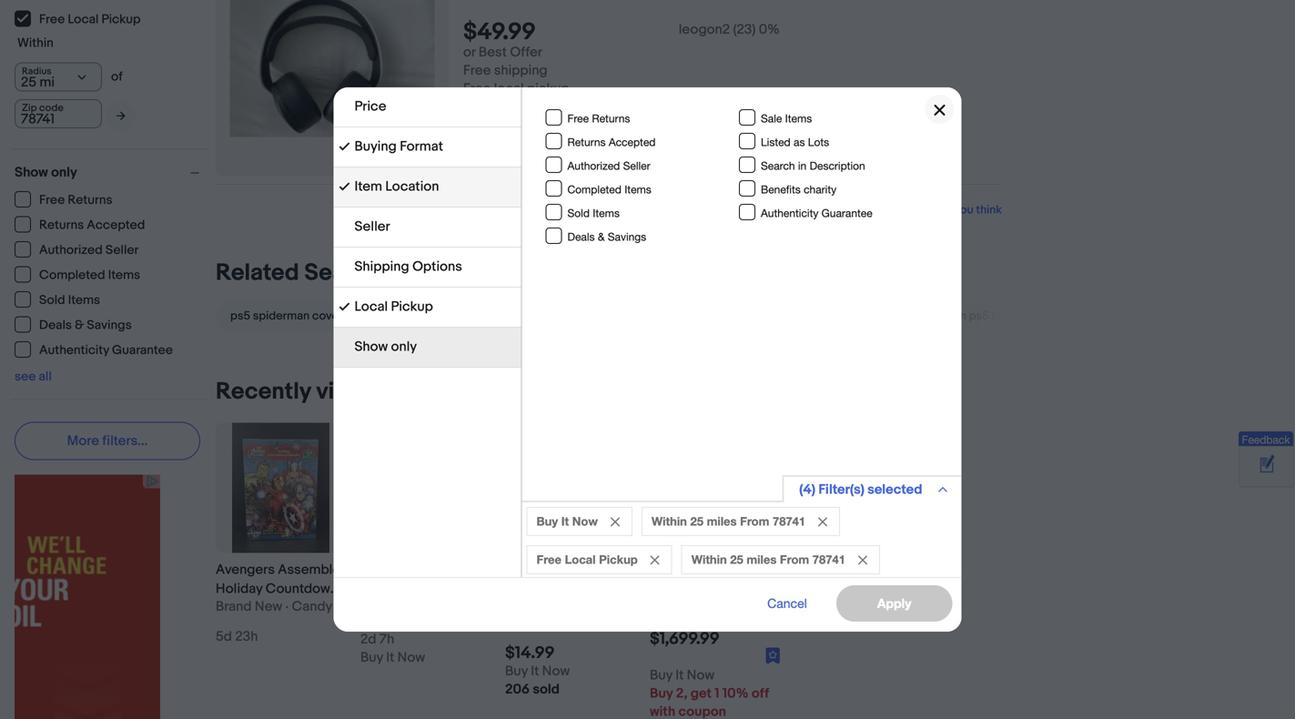 Task type: describe. For each thing, give the bounding box(es) containing it.
all
[[39, 369, 52, 385]]

0 vertical spatial deals & savings
[[568, 230, 647, 243]]

14k
[[650, 600, 670, 616]]

what
[[927, 203, 952, 217]]

0 vertical spatial candy
[[292, 599, 333, 615]]

from
[[503, 99, 532, 115]]

apply button
[[837, 585, 953, 622]]

0 horizontal spatial completed items
[[39, 268, 140, 283]]

crayola
[[360, 581, 423, 597]]

23h
[[235, 629, 258, 645]]

selected
[[868, 482, 923, 498]]

remove filter - local pickup - free local pickup image
[[651, 556, 660, 565]]

within for remove filter - local pickup - within 25 miles from 78741 icon
[[692, 553, 727, 567]]

free local pickup inside dialog
[[537, 553, 638, 567]]

searches
[[304, 259, 405, 287]]

5
[[474, 99, 482, 115]]

best
[[479, 44, 507, 61]]

2 vertical spatial pickup
[[599, 553, 638, 567]]

local pickup
[[355, 299, 433, 315]]

authenticity guarantee link
[[15, 341, 174, 358]]

pickup
[[527, 81, 570, 97]]

1 spiderman from the left
[[253, 309, 310, 323]]

calendar
[[216, 600, 272, 616]]

item
[[355, 178, 382, 195]]

78741 for the remove filter - item location - within 25 miles from 78741 icon
[[773, 514, 806, 528]]

as
[[794, 135, 805, 148]]

0 vertical spatial show only
[[15, 164, 77, 181]]

see all
[[15, 369, 52, 385]]

listed
[[761, 135, 791, 148]]

search
[[761, 159, 795, 172]]

0 horizontal spatial completed
[[39, 268, 105, 283]]

0 horizontal spatial free local pickup
[[39, 12, 141, 27]]

advertisement region
[[15, 475, 160, 719]]

guarantee inside authenticity guarantee 'link'
[[112, 343, 173, 358]]

buy inside dialog
[[537, 514, 558, 528]]

1
[[715, 685, 720, 702]]

from for the remove filter - item location - within 25 miles from 78741 icon
[[740, 514, 770, 528]]

authenticity inside dialog
[[761, 206, 819, 219]]

white
[[673, 600, 709, 616]]

authorized inside authorized seller link
[[39, 243, 103, 258]]

2d
[[360, 631, 376, 648]]

0 horizontal spatial seller
[[106, 243, 139, 258]]

shipping
[[355, 259, 409, 275]]

show only button
[[15, 164, 208, 181]]

from for remove filter - local pickup - within 25 miles from 78741 icon
[[780, 553, 809, 567]]

0 horizontal spatial local
[[68, 12, 99, 27]]

squishmallow kellytoy plush disney winnie the pooh tigger 8" inch nwt new image
[[510, 423, 630, 553]]

0 horizontal spatial &
[[75, 318, 84, 333]]

yellow
[[727, 600, 768, 616]]

price
[[355, 98, 387, 115]]

1/4 - 2 ct t.w. natural diamond studs in 14k white or yellow gold heading
[[650, 562, 780, 635]]

ps5 inside ps5 spiderman cover disc link
[[230, 309, 250, 323]]

0 horizontal spatial deals & savings
[[39, 318, 132, 333]]

offer
[[510, 44, 542, 61]]

0%
[[759, 22, 780, 38]]

charity
[[804, 183, 837, 195]]

dialog containing price
[[0, 0, 1295, 719]]

ps5 spiderman cover disc
[[230, 309, 368, 323]]

it inside $7.99 2d 7h buy it now
[[386, 650, 394, 666]]

8"
[[583, 619, 595, 635]]

apply
[[877, 596, 912, 611]]

remove filter - item location - within 25 miles from 78741 image
[[818, 518, 828, 527]]

item location
[[355, 178, 439, 195]]

0 horizontal spatial accepted
[[87, 218, 145, 233]]

buy it now
[[537, 514, 598, 528]]

recently
[[216, 378, 311, 406]]

now inside dialog
[[572, 514, 598, 528]]

buying format
[[355, 138, 443, 155]]

mi
[[485, 99, 500, 115]]

avengers assemble holiday countdown calendar unopened frankford candy marvel heading
[[216, 562, 340, 655]]

0 horizontal spatial show
[[15, 164, 48, 181]]

series
[[386, 619, 429, 635]]

gold
[[650, 619, 681, 635]]

25 for remove filter - local pickup - within 25 miles from 78741 icon
[[730, 553, 744, 567]]

(2) link
[[505, 616, 597, 632]]

0 horizontal spatial deals
[[39, 318, 72, 333]]

local
[[494, 81, 524, 97]]

new
[[255, 599, 282, 615]]

kellytoy
[[505, 581, 555, 597]]

tell us what you think link
[[891, 203, 1002, 217]]

1 horizontal spatial only
[[391, 339, 417, 355]]

1 horizontal spatial &
[[598, 230, 605, 243]]

pickup inside tab
[[391, 299, 433, 315]]

shipping options
[[355, 259, 462, 275]]

-
[[671, 562, 677, 578]]

benefits charity
[[761, 183, 837, 195]]

(4)
[[800, 482, 816, 498]]

item location tab
[[334, 168, 521, 208]]

·
[[285, 599, 289, 615]]

nwt
[[505, 638, 535, 655]]

$14.99 buy it now 206 sold
[[505, 643, 570, 698]]

local inside tab
[[355, 299, 388, 315]]

leogon2 (23) 0% or best offer free shipping free local pickup < 5 mi from 78741
[[463, 22, 780, 115]]

hallmark crayola bright sledding colors #10 series 1998 christmas ornaments link
[[360, 560, 491, 674]]

more
[[67, 433, 99, 449]]

description
[[810, 159, 865, 172]]

frankford
[[216, 619, 275, 635]]

1 horizontal spatial show
[[355, 339, 388, 355]]

or inside 1/4 - 2 ct t.w. natural diamond studs in 14k white or yellow gold
[[712, 600, 724, 616]]

diamond
[[650, 581, 706, 597]]

winnie
[[550, 600, 592, 616]]

search in description
[[761, 159, 865, 172]]

206
[[505, 682, 530, 698]]

viewed
[[316, 378, 392, 406]]

avengers assemble holiday countdown calendar unopened frankford candy marvel image
[[232, 423, 330, 553]]

sold inside dialog
[[568, 206, 590, 219]]

it inside dialog
[[561, 514, 569, 528]]

spiderman ps5 faceplate
[[910, 309, 1042, 323]]

more filters... button
[[15, 422, 200, 460]]

buy inside $14.99 buy it now 206 sold
[[505, 663, 528, 680]]

hallmark crayola bright sledding colors #10 series 1998 christmas ornaments
[[360, 562, 484, 674]]

spiderman for spiderman ps5 faceplate
[[910, 309, 967, 323]]

authenticity guarantee inside 'link'
[[39, 343, 173, 358]]

disc
[[345, 309, 368, 323]]

show only inside tab list
[[355, 339, 417, 355]]

squishmallow kellytoy plush disney winnie the pooh tigger 8" inch nwt new link
[[505, 560, 635, 655]]

1 vertical spatial sold items
[[39, 293, 100, 308]]

buying format tab
[[334, 127, 521, 168]]

items
[[397, 378, 457, 406]]

1 vertical spatial sold
[[39, 293, 65, 308]]

squishmallow kellytoy plush disney winnie the pooh tigger 8" inch nwt new heading
[[505, 562, 625, 655]]

ornaments
[[360, 657, 443, 674]]

1/4
[[650, 562, 668, 578]]

buy inside $7.99 2d 7h buy it now
[[360, 650, 383, 666]]

avengers assemble holiday countdown calendar unopened frankford candy marvel link
[[216, 560, 346, 655]]

authorized inside dialog
[[568, 159, 620, 172]]

in inside 1/4 - 2 ct t.w. natural diamond studs in 14k white or yellow gold
[[748, 581, 759, 597]]

feedback
[[1242, 433, 1290, 446]]

new
[[538, 638, 568, 655]]

within 25 miles from 78741 for remove filter - local pickup - within 25 miles from 78741 icon
[[692, 553, 846, 567]]

0 vertical spatial in
[[798, 159, 807, 172]]

$79.99
[[650, 609, 701, 629]]

apply within filter image
[[117, 110, 126, 122]]

lots
[[808, 135, 829, 148]]

marvel
[[216, 638, 258, 655]]

ps5 for spiderman ps5 cover digital
[[463, 309, 483, 323]]

sony playstation 5 pulse 3d wireless gaming headset ps5 - white (no dongle) image
[[230, 0, 435, 137]]

sale items
[[761, 112, 812, 124]]



Task type: locate. For each thing, give the bounding box(es) containing it.
1 cover from the left
[[312, 309, 342, 323]]

2 cover from the left
[[486, 309, 516, 323]]

disney
[[505, 600, 547, 616]]

0 vertical spatial guarantee
[[822, 206, 873, 219]]

spiderman down related
[[253, 309, 310, 323]]

1 vertical spatial local
[[355, 299, 388, 315]]

0 vertical spatial within
[[17, 36, 54, 51]]

1 vertical spatial accepted
[[87, 218, 145, 233]]

filter applied image left "item"
[[339, 181, 350, 192]]

1 vertical spatial or
[[712, 600, 724, 616]]

1 horizontal spatial local
[[355, 299, 388, 315]]

authorized seller inside dialog
[[568, 159, 651, 172]]

or inside leogon2 (23) 0% or best offer free shipping free local pickup < 5 mi from 78741
[[463, 44, 476, 61]]

0 vertical spatial savings
[[608, 230, 647, 243]]

within down free local pickup link
[[17, 36, 54, 51]]

format
[[400, 138, 443, 155]]

pickup
[[102, 12, 141, 27], [391, 299, 433, 315], [599, 553, 638, 567]]

brand new · candy
[[216, 599, 333, 615]]

free local pickup up of
[[39, 12, 141, 27]]

show only down local pickup on the left top of the page
[[355, 339, 417, 355]]

returns accepted inside dialog
[[568, 135, 656, 148]]

us
[[912, 203, 924, 217]]

2 ps5 from the left
[[463, 309, 483, 323]]

within right 2
[[692, 553, 727, 567]]

tab list
[[334, 87, 521, 368]]

authorized seller
[[568, 159, 651, 172], [39, 243, 139, 258]]

items
[[785, 112, 812, 124], [625, 183, 652, 195], [593, 206, 620, 219], [108, 268, 140, 283], [68, 293, 100, 308]]

local
[[68, 12, 99, 27], [355, 299, 388, 315], [565, 553, 596, 567]]

guarantee down deals & savings link
[[112, 343, 173, 358]]

location
[[385, 178, 439, 195]]

$1,699.99
[[650, 629, 720, 649]]

0 vertical spatial local
[[68, 12, 99, 27]]

it up sold
[[531, 663, 539, 680]]

0 horizontal spatial show only
[[15, 164, 77, 181]]

free returns down pickup
[[568, 112, 630, 124]]

shipping
[[494, 63, 548, 79]]

deals
[[568, 230, 595, 243], [39, 318, 72, 333]]

it up 2,
[[676, 667, 684, 684]]

1 ps5 from the left
[[230, 309, 250, 323]]

#10
[[360, 619, 383, 635]]

it inside buy it now buy 2, get 1 10% off with coupon
[[676, 667, 684, 684]]

0 horizontal spatial cover
[[312, 309, 342, 323]]

now inside $7.99 2d 7h buy it now
[[398, 650, 425, 666]]

dialog
[[0, 0, 1295, 719]]

accepted up authorized seller link
[[87, 218, 145, 233]]

seller inside tab list
[[355, 218, 390, 235]]

1 horizontal spatial 25
[[730, 553, 744, 567]]

free
[[39, 12, 65, 27], [463, 63, 491, 79], [463, 81, 491, 97], [568, 112, 589, 124], [39, 193, 65, 208], [537, 553, 562, 567]]

$7.99 2d 7h buy it now
[[360, 609, 425, 666]]

1 vertical spatial guarantee
[[112, 343, 173, 358]]

authenticity down the benefits
[[761, 206, 819, 219]]

or down the 'studs'
[[712, 600, 724, 616]]

filter applied image down searches
[[339, 301, 350, 312]]

1 vertical spatial authenticity guarantee
[[39, 343, 173, 358]]

within
[[17, 36, 54, 51], [652, 514, 687, 528], [692, 553, 727, 567]]

only down local pickup on the left top of the page
[[391, 339, 417, 355]]

savings
[[608, 230, 647, 243], [87, 318, 132, 333]]

within 25 miles from 78741 up t.w.
[[652, 514, 806, 528]]

authenticity
[[761, 206, 819, 219], [39, 343, 109, 358]]

0 vertical spatial sold
[[568, 206, 590, 219]]

1 vertical spatial &
[[75, 318, 84, 333]]

78741 left the remove filter - item location - within 25 miles from 78741 icon
[[773, 514, 806, 528]]

1 horizontal spatial within
[[652, 514, 687, 528]]

0 horizontal spatial in
[[748, 581, 759, 597]]

25
[[690, 514, 704, 528], [730, 553, 744, 567]]

authenticity inside 'link'
[[39, 343, 109, 358]]

1 vertical spatial pickup
[[391, 299, 433, 315]]

10%
[[723, 685, 749, 702]]

1 vertical spatial within
[[652, 514, 687, 528]]

returns accepted inside returns accepted link
[[39, 218, 145, 233]]

authorized down pickup
[[568, 159, 620, 172]]

ps5 inside "spiderman ps5 cover digital" link
[[463, 309, 483, 323]]

2 spiderman from the left
[[404, 309, 461, 323]]

local pickup tab
[[334, 288, 521, 328]]

0 horizontal spatial spiderman
[[253, 309, 310, 323]]

0 vertical spatial completed
[[568, 183, 622, 195]]

ps5 left digital
[[463, 309, 483, 323]]

miles for the remove filter - item location - within 25 miles from 78741 icon
[[707, 514, 737, 528]]

1 vertical spatial free local pickup
[[537, 553, 638, 567]]

1 horizontal spatial guarantee
[[822, 206, 873, 219]]

free local pickup up plush
[[537, 553, 638, 567]]

spiderman ps5 faceplate link
[[895, 302, 1064, 331]]

1 filter applied image from the top
[[339, 141, 350, 152]]

(23)
[[733, 22, 756, 38]]

0 vertical spatial free returns
[[568, 112, 630, 124]]

from right natural on the bottom of the page
[[780, 553, 809, 567]]

returns accepted up authorized seller link
[[39, 218, 145, 233]]

<
[[463, 99, 471, 115]]

1 horizontal spatial free local pickup
[[537, 553, 638, 567]]

1 horizontal spatial returns accepted
[[568, 135, 656, 148]]

candy
[[292, 599, 333, 615], [278, 619, 318, 635]]

1 vertical spatial authorized seller
[[39, 243, 139, 258]]

1 horizontal spatial sold
[[568, 206, 590, 219]]

1 horizontal spatial deals
[[568, 230, 595, 243]]

ps5 down related
[[230, 309, 250, 323]]

remove filter - buying format - buy it now image
[[611, 518, 620, 527]]

1 horizontal spatial pickup
[[391, 299, 433, 315]]

0 vertical spatial show
[[15, 164, 48, 181]]

filter applied image for local
[[339, 301, 350, 312]]

0 horizontal spatial pickup
[[102, 12, 141, 27]]

filter applied image inside item location tab
[[339, 181, 350, 192]]

candy down countdown
[[292, 599, 333, 615]]

now up 'get'
[[687, 667, 715, 684]]

get
[[691, 685, 712, 702]]

1 vertical spatial miles
[[747, 553, 777, 567]]

1 vertical spatial from
[[780, 553, 809, 567]]

tell us what you think
[[891, 203, 1002, 217]]

now down 'series'
[[398, 650, 425, 666]]

it left remove filter - buying format - buy it now image
[[561, 514, 569, 528]]

25 up the 'studs'
[[730, 553, 744, 567]]

avengers
[[216, 562, 275, 578]]

think
[[976, 203, 1002, 217]]

2 vertical spatial within
[[692, 553, 727, 567]]

see all button
[[15, 369, 52, 385]]

now inside buy it now buy 2, get 1 10% off with coupon
[[687, 667, 715, 684]]

0 vertical spatial &
[[598, 230, 605, 243]]

within for the remove filter - item location - within 25 miles from 78741 icon
[[652, 514, 687, 528]]

1 horizontal spatial free returns
[[568, 112, 630, 124]]

2 horizontal spatial local
[[565, 553, 596, 567]]

miles right t.w.
[[747, 553, 777, 567]]

show up free returns link
[[15, 164, 48, 181]]

0 vertical spatial free local pickup
[[39, 12, 141, 27]]

2 filter applied image from the top
[[339, 181, 350, 192]]

1 horizontal spatial deals & savings
[[568, 230, 647, 243]]

25 up ct
[[690, 514, 704, 528]]

sold
[[533, 682, 560, 698]]

candy down unopened on the bottom left of page
[[278, 619, 318, 635]]

filter applied image left buying at the left of the page
[[339, 141, 350, 152]]

2 horizontal spatial seller
[[623, 159, 651, 172]]

0 vertical spatial authorized
[[568, 159, 620, 172]]

1 horizontal spatial authorized
[[568, 159, 620, 172]]

colors
[[429, 600, 484, 616]]

cover for digital
[[486, 309, 516, 323]]

1 vertical spatial deals & savings
[[39, 318, 132, 333]]

show only up free returns link
[[15, 164, 77, 181]]

now
[[572, 514, 598, 528], [398, 650, 425, 666], [542, 663, 570, 680], [687, 667, 715, 684]]

it down '7h'
[[386, 650, 394, 666]]

1 vertical spatial free returns
[[39, 193, 112, 208]]

hallmark crayola bright sledding colors #10 series 1998 christmas ornaments heading
[[360, 562, 485, 674]]

1 horizontal spatial completed items
[[568, 183, 652, 195]]

1 horizontal spatial from
[[780, 553, 809, 567]]

2 horizontal spatial spiderman
[[910, 309, 967, 323]]

1 vertical spatial deals
[[39, 318, 72, 333]]

0 vertical spatial returns accepted
[[568, 135, 656, 148]]

now up sold
[[542, 663, 570, 680]]

returns
[[592, 112, 630, 124], [568, 135, 606, 148], [68, 193, 112, 208], [39, 218, 84, 233]]

2
[[680, 562, 687, 578]]

off
[[752, 685, 769, 702]]

78741 down pickup
[[535, 99, 569, 115]]

only
[[51, 164, 77, 181], [391, 339, 417, 355]]

accepted inside dialog
[[609, 135, 656, 148]]

3 spiderman from the left
[[910, 309, 967, 323]]

savings inside deals & savings link
[[87, 318, 132, 333]]

tab list containing price
[[334, 87, 521, 368]]

spiderman
[[253, 309, 310, 323], [404, 309, 461, 323], [910, 309, 967, 323]]

1 horizontal spatial show only
[[355, 339, 417, 355]]

3 filter applied image from the top
[[339, 301, 350, 312]]

within up the remove filter - local pickup - free local pickup icon
[[652, 514, 687, 528]]

listed as lots
[[761, 135, 829, 148]]

filter applied image inside buying format tab
[[339, 141, 350, 152]]

1 horizontal spatial in
[[798, 159, 807, 172]]

only up free returns link
[[51, 164, 77, 181]]

related searches
[[216, 259, 405, 287]]

now inside $14.99 buy it now 206 sold
[[542, 663, 570, 680]]

0 vertical spatial 78741
[[535, 99, 569, 115]]

related
[[216, 259, 299, 287]]

ps5 inside spiderman ps5 faceplate link
[[969, 309, 989, 323]]

0 vertical spatial authenticity guarantee
[[761, 206, 873, 219]]

guarantee down 'charity'
[[822, 206, 873, 219]]

1 vertical spatial filter applied image
[[339, 181, 350, 192]]

show down disc
[[355, 339, 388, 355]]

tell
[[891, 203, 909, 217]]

buying
[[355, 138, 397, 155]]

authorized
[[568, 159, 620, 172], [39, 243, 103, 258]]

within 25 miles from 78741 for the remove filter - item location - within 25 miles from 78741 icon
[[652, 514, 806, 528]]

authenticity guarantee down 'charity'
[[761, 206, 873, 219]]

completed inside dialog
[[568, 183, 622, 195]]

authenticity guarantee down deals & savings link
[[39, 343, 173, 358]]

0 vertical spatial pickup
[[102, 12, 141, 27]]

filter applied image for buying
[[339, 141, 350, 152]]

spiderman down options
[[404, 309, 461, 323]]

2 vertical spatial filter applied image
[[339, 301, 350, 312]]

78741 inside leogon2 (23) 0% or best offer free shipping free local pickup < 5 mi from 78741
[[535, 99, 569, 115]]

1 vertical spatial candy
[[278, 619, 318, 635]]

tigger
[[540, 619, 580, 635]]

0 horizontal spatial ps5
[[230, 309, 250, 323]]

cancel button
[[747, 585, 827, 622]]

bright
[[426, 581, 475, 597]]

2 vertical spatial local
[[565, 553, 596, 567]]

0 vertical spatial deals
[[568, 230, 595, 243]]

1 vertical spatial in
[[748, 581, 759, 597]]

1 horizontal spatial spiderman
[[404, 309, 461, 323]]

of
[[111, 69, 123, 85]]

accepted down leogon2 (23) 0% or best offer free shipping free local pickup < 5 mi from 78741
[[609, 135, 656, 148]]

1 vertical spatial authorized
[[39, 243, 103, 258]]

free local pickup
[[39, 12, 141, 27], [537, 553, 638, 567]]

0 horizontal spatial authorized seller
[[39, 243, 139, 258]]

completed
[[568, 183, 622, 195], [39, 268, 105, 283]]

filter applied image inside local pickup tab
[[339, 301, 350, 312]]

free returns link
[[15, 191, 113, 208]]

deals & savings link
[[15, 316, 133, 333]]

0 vertical spatial only
[[51, 164, 77, 181]]

tab list inside dialog
[[334, 87, 521, 368]]

cover left disc
[[312, 309, 342, 323]]

returns accepted down leogon2 (23) 0% or best offer free shipping free local pickup < 5 mi from 78741
[[568, 135, 656, 148]]

miles up t.w.
[[707, 514, 737, 528]]

see
[[15, 369, 36, 385]]

authorized up completed items link at the left top of the page
[[39, 243, 103, 258]]

miles for remove filter - local pickup - within 25 miles from 78741 icon
[[747, 553, 777, 567]]

it inside $14.99 buy it now 206 sold
[[531, 663, 539, 680]]

accepted
[[609, 135, 656, 148], [87, 218, 145, 233]]

cover left digital
[[486, 309, 516, 323]]

free local pickup link
[[15, 10, 142, 27]]

sold
[[568, 206, 590, 219], [39, 293, 65, 308]]

from up natural on the bottom of the page
[[740, 514, 770, 528]]

1 horizontal spatial seller
[[355, 218, 390, 235]]

78741 for remove filter - local pickup - within 25 miles from 78741 icon
[[813, 553, 846, 567]]

0 horizontal spatial free returns
[[39, 193, 112, 208]]

0 horizontal spatial authenticity
[[39, 343, 109, 358]]

1 vertical spatial show
[[355, 339, 388, 355]]

from
[[740, 514, 770, 528], [780, 553, 809, 567]]

spiderman ps5 cover digital link
[[390, 302, 574, 331]]

within 25 miles from 78741
[[652, 514, 806, 528], [692, 553, 846, 567]]

in down as
[[798, 159, 807, 172]]

it
[[561, 514, 569, 528], [386, 650, 394, 666], [531, 663, 539, 680], [676, 667, 684, 684]]

ps5 for spiderman ps5 faceplate
[[969, 309, 989, 323]]

squishmallow kellytoy plush disney winnie the pooh tigger 8" inch nwt new
[[505, 562, 625, 655]]

1 vertical spatial seller
[[355, 218, 390, 235]]

authenticity down deals & savings link
[[39, 343, 109, 358]]

benefits
[[761, 183, 801, 195]]

1/4 - 2 ct t.w. natural diamond studs in 14k white or yellow gold image
[[650, 423, 780, 553]]

cover for disc
[[312, 309, 342, 323]]

None text field
[[15, 99, 102, 128]]

(2)
[[584, 617, 597, 632]]

1 vertical spatial only
[[391, 339, 417, 355]]

78741 left remove filter - local pickup - within 25 miles from 78741 icon
[[813, 553, 846, 567]]

or left best
[[463, 44, 476, 61]]

in down natural on the bottom of the page
[[748, 581, 759, 597]]

ps5 left faceplate
[[969, 309, 989, 323]]

25 for the remove filter - item location - within 25 miles from 78741 icon
[[690, 514, 704, 528]]

now left remove filter - buying format - buy it now image
[[572, 514, 598, 528]]

0 horizontal spatial within
[[17, 36, 54, 51]]

filter applied image for item
[[339, 181, 350, 192]]

0 horizontal spatial authenticity guarantee
[[39, 343, 173, 358]]

authenticity guarantee
[[761, 206, 873, 219], [39, 343, 173, 358]]

sold items inside dialog
[[568, 206, 620, 219]]

candy inside avengers assemble holiday countdown calendar unopened frankford candy marvel
[[278, 619, 318, 635]]

spiderman for spiderman ps5 cover digital
[[404, 309, 461, 323]]

0 vertical spatial 25
[[690, 514, 704, 528]]

0 horizontal spatial sold
[[39, 293, 65, 308]]

more filters...
[[67, 433, 148, 449]]

0 vertical spatial from
[[740, 514, 770, 528]]

avengers assemble holiday countdown calendar unopened frankford candy marvel
[[216, 562, 340, 655]]

0 vertical spatial accepted
[[609, 135, 656, 148]]

pickup left the remove filter - local pickup - free local pickup icon
[[599, 553, 638, 567]]

0 horizontal spatial 25
[[690, 514, 704, 528]]

1 horizontal spatial cover
[[486, 309, 516, 323]]

countdown
[[266, 581, 338, 597]]

hallmark
[[360, 562, 431, 578]]

inch
[[598, 619, 625, 635]]

within 25 miles from 78741 up cancel
[[692, 553, 846, 567]]

1 horizontal spatial ps5
[[463, 309, 483, 323]]

sold items link
[[15, 291, 101, 308]]

2 vertical spatial seller
[[106, 243, 139, 258]]

1 vertical spatial 78741
[[773, 514, 806, 528]]

0 vertical spatial authenticity
[[761, 206, 819, 219]]

spiderman ps5 cover digital
[[404, 309, 552, 323]]

3 ps5 from the left
[[969, 309, 989, 323]]

0 horizontal spatial sold items
[[39, 293, 100, 308]]

0 vertical spatial within 25 miles from 78741
[[652, 514, 806, 528]]

brand
[[216, 599, 252, 615]]

completed items inside dialog
[[568, 183, 652, 195]]

pickup up of
[[102, 12, 141, 27]]

(4) filter(s) selected
[[800, 482, 923, 498]]

remove filter - local pickup - within 25 miles from 78741 image
[[858, 556, 867, 565]]

filter applied image
[[339, 141, 350, 152], [339, 181, 350, 192], [339, 301, 350, 312]]

free returns up returns accepted link
[[39, 193, 112, 208]]

guarantee inside dialog
[[822, 206, 873, 219]]

1 vertical spatial completed
[[39, 268, 105, 283]]

pickup down the shipping options
[[391, 299, 433, 315]]

0 horizontal spatial guarantee
[[112, 343, 173, 358]]

spiderman left faceplate
[[910, 309, 967, 323]]

1 horizontal spatial sold items
[[568, 206, 620, 219]]

0 vertical spatial seller
[[623, 159, 651, 172]]

1 vertical spatial returns accepted
[[39, 218, 145, 233]]

completed items link
[[15, 266, 141, 283]]

savings inside dialog
[[608, 230, 647, 243]]



Task type: vqa. For each thing, say whether or not it's contained in the screenshot.
Report This Item
no



